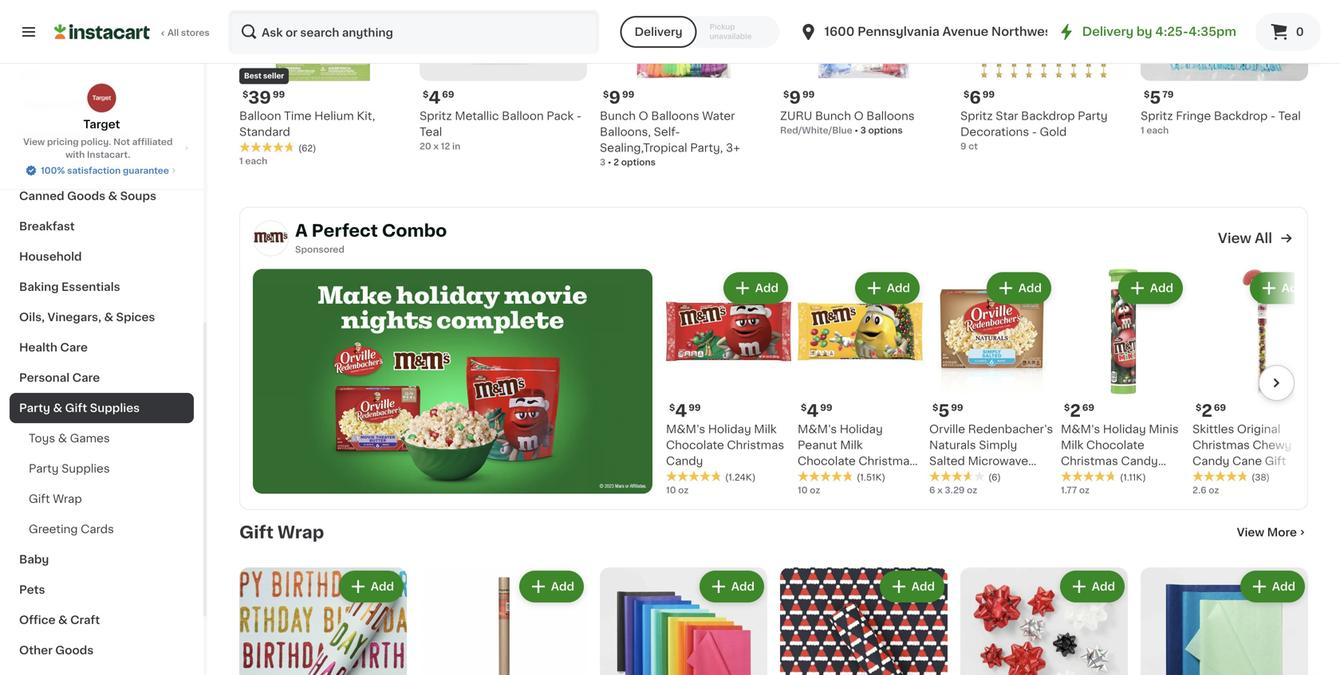 Task type: locate. For each thing, give the bounding box(es) containing it.
$ up m&m's holiday milk chocolate christmas candy
[[669, 404, 675, 412]]

candy
[[666, 456, 703, 467], [1121, 456, 1158, 467], [1193, 456, 1230, 467], [798, 472, 835, 483]]

gold
[[1040, 126, 1067, 138]]

0 horizontal spatial spritz
[[420, 110, 452, 122]]

$ 5 79
[[1144, 89, 1174, 106]]

99 up balloons,
[[622, 90, 634, 99]]

1 down $ 5 79
[[1141, 126, 1145, 135]]

chocolate inside m&m's holiday minis milk chocolate christmas candy mega tube
[[1086, 440, 1145, 451]]

2 balloons from the left
[[867, 110, 915, 122]]

3.29
[[945, 486, 965, 495]]

party
[[1078, 110, 1108, 122], [19, 403, 50, 414], [29, 463, 59, 475]]

1 horizontal spatial 6
[[970, 89, 981, 106]]

1 horizontal spatial wrap
[[278, 525, 324, 541]]

0 horizontal spatial o
[[639, 110, 648, 122]]

0 horizontal spatial gift wrap
[[29, 494, 82, 505]]

1 horizontal spatial gift wrap
[[239, 525, 324, 541]]

options right red/white/blue
[[868, 126, 903, 135]]

0 vertical spatial 6
[[970, 89, 981, 106]]

1 horizontal spatial milk
[[840, 440, 863, 451]]

1 horizontal spatial gift wrap link
[[239, 523, 324, 542]]

4:25-
[[1155, 26, 1189, 37]]

0 horizontal spatial holiday
[[708, 424, 751, 435]]

1 horizontal spatial 5
[[1150, 89, 1161, 106]]

2 o from the left
[[854, 110, 864, 122]]

instacart.
[[87, 150, 130, 159]]

2 vertical spatial party
[[29, 463, 59, 475]]

bunch up balloons,
[[600, 110, 636, 122]]

1 vertical spatial options
[[621, 158, 656, 167]]

6 inside product group
[[929, 486, 935, 495]]

care inside "link"
[[72, 373, 100, 384]]

oils, vinegars, & spices
[[19, 312, 155, 323]]

bunch o balloons water balloons, self- sealing,tropical party, 3+ 3 • 2 options
[[600, 110, 740, 167]]

holiday for minis
[[1103, 424, 1146, 435]]

0 horizontal spatial milk
[[754, 424, 777, 435]]

1 vertical spatial each
[[245, 157, 267, 166]]

• right red/white/blue
[[855, 126, 858, 135]]

1 horizontal spatial x
[[937, 486, 943, 495]]

holiday inside m&m's holiday peanut milk chocolate christmas candy
[[840, 424, 883, 435]]

1 bunch from the left
[[600, 110, 636, 122]]

2 $ 2 69 from the left
[[1196, 403, 1226, 420]]

0 vertical spatial party
[[1078, 110, 1108, 122]]

0 vertical spatial goods
[[43, 130, 81, 141]]

1 vertical spatial care
[[72, 373, 100, 384]]

salted
[[929, 456, 965, 467]]

milk right peanut on the bottom right of page
[[840, 440, 863, 451]]

5 left 79
[[1150, 89, 1161, 106]]

1 spritz from the left
[[420, 110, 452, 122]]

1 horizontal spatial 69
[[1082, 404, 1095, 412]]

$ for m&m's holiday minis milk chocolate christmas candy mega tube
[[1064, 404, 1070, 412]]

1 vertical spatial 6
[[929, 486, 935, 495]]

party inside spritz star backdrop party decorations - gold 9 ct
[[1078, 110, 1108, 122]]

4 up m&m's holiday milk chocolate christmas candy
[[675, 403, 687, 420]]

- inside the spritz fringe backdrop - teal 1 each
[[1271, 110, 1276, 122]]

2 holiday from the left
[[840, 424, 883, 435]]

9 up balloons,
[[609, 89, 621, 106]]

supplies down the personal care "link" at the left
[[90, 403, 140, 414]]

4 for spritz metallic balloon pack - teal
[[429, 89, 441, 106]]

m&m's inside m&m's holiday milk chocolate christmas candy
[[666, 424, 705, 435]]

$ 4 99 up m&m's holiday milk chocolate christmas candy
[[669, 403, 701, 420]]

99 for m&m's holiday milk chocolate christmas candy
[[689, 404, 701, 412]]

spo
[[295, 245, 313, 254]]

5 up orville
[[938, 403, 950, 420]]

delivery by 4:25-4:35pm link
[[1057, 22, 1237, 41]]

1 horizontal spatial options
[[868, 126, 903, 135]]

christmas up "(1.51k)" on the right of page
[[859, 456, 916, 467]]

4 for m&m's holiday milk chocolate christmas candy
[[675, 403, 687, 420]]

1 oz from the left
[[678, 486, 689, 495]]

$ inside $ 39 99
[[243, 90, 248, 99]]

69 for skittles original christmas chewy candy cane gift
[[1214, 404, 1226, 412]]

0 vertical spatial 1
[[1141, 126, 1145, 135]]

1 inside the spritz fringe backdrop - teal 1 each
[[1141, 126, 1145, 135]]

o right zuru
[[854, 110, 864, 122]]

item carousel region
[[217, 0, 1331, 194], [653, 269, 1319, 497]]

milk up (1.24k)
[[754, 424, 777, 435]]

9 for zuru bunch o balloons
[[789, 89, 801, 106]]

9 left ct
[[960, 142, 967, 151]]

party supplies link
[[10, 454, 194, 484]]

holiday inside m&m's holiday milk chocolate christmas candy
[[708, 424, 751, 435]]

69 up 12
[[442, 90, 454, 99]]

0 vertical spatial x
[[433, 142, 439, 151]]

99 inside $ 39 99
[[273, 90, 285, 99]]

gift wrap link
[[10, 484, 194, 515], [239, 523, 324, 542]]

1 horizontal spatial $ 9 99
[[783, 89, 815, 106]]

$ up 20
[[423, 90, 429, 99]]

goods
[[43, 130, 81, 141], [67, 191, 105, 202], [55, 645, 94, 657]]

1 horizontal spatial 3
[[860, 126, 866, 135]]

4 for m&m's holiday peanut milk chocolate christmas candy
[[807, 403, 819, 420]]

1 horizontal spatial 1
[[1141, 126, 1145, 135]]

spritz down $ 4 69
[[420, 110, 452, 122]]

a
[[295, 222, 308, 239]]

$ 9 99 up balloons,
[[603, 89, 634, 106]]

1 $ 2 69 from the left
[[1064, 403, 1095, 420]]

$ 2 69 for skittles
[[1196, 403, 1226, 420]]

0 vertical spatial wrap
[[53, 494, 82, 505]]

9
[[609, 89, 621, 106], [789, 89, 801, 106], [960, 142, 967, 151]]

care for personal care
[[72, 373, 100, 384]]

$ 4 99 up peanut on the bottom right of page
[[801, 403, 832, 420]]

10 oz down m&m's holiday milk chocolate christmas candy
[[666, 486, 689, 495]]

movie night with popcorn and m&ms image
[[253, 221, 289, 256]]

- right the fringe
[[1271, 110, 1276, 122]]

10 oz for m&m's holiday peanut milk chocolate christmas candy
[[798, 486, 820, 495]]

1 horizontal spatial 2
[[1070, 403, 1081, 420]]

party & gift supplies
[[19, 403, 140, 414]]

0 horizontal spatial bunch
[[600, 110, 636, 122]]

6 left 3.29
[[929, 486, 935, 495]]

69 for spritz metallic balloon pack - teal
[[442, 90, 454, 99]]

goods for canned
[[67, 191, 105, 202]]

backdrop inside the spritz fringe backdrop - teal 1 each
[[1214, 110, 1268, 122]]

$ 2 69
[[1064, 403, 1095, 420], [1196, 403, 1226, 420]]

$ up decorations
[[964, 90, 970, 99]]

2 $ 4 99 from the left
[[801, 403, 832, 420]]

1 vertical spatial wrap
[[278, 525, 324, 541]]

m&m's for m&m's holiday peanut milk chocolate christmas candy
[[798, 424, 837, 435]]

skittles original christmas chewy candy cane gift
[[1193, 424, 1292, 467]]

health
[[19, 342, 57, 353]]

personal
[[19, 373, 70, 384]]

1 horizontal spatial 9
[[789, 89, 801, 106]]

5 oz from the left
[[1209, 486, 1219, 495]]

1 vertical spatial •
[[608, 158, 611, 167]]

condiments & sauces link
[[10, 151, 194, 181]]

1 vertical spatial teal
[[420, 126, 442, 138]]

1 $ 9 99 from the left
[[603, 89, 634, 106]]

backdrop for 5
[[1214, 110, 1268, 122]]

2 up skittles
[[1202, 403, 1212, 420]]

1 balloons from the left
[[651, 110, 699, 122]]

balloon left pack
[[502, 110, 544, 122]]

1 horizontal spatial chocolate
[[798, 456, 856, 467]]

milk inside m&m's holiday minis milk chocolate christmas candy mega tube
[[1061, 440, 1084, 451]]

- left the gold
[[1032, 126, 1037, 138]]

teal inside the spritz fringe backdrop - teal 1 each
[[1278, 110, 1301, 122]]

1 horizontal spatial balloons
[[867, 110, 915, 122]]

0 horizontal spatial $ 9 99
[[603, 89, 634, 106]]

2 horizontal spatial spritz
[[1141, 110, 1173, 122]]

2 horizontal spatial 9
[[960, 142, 967, 151]]

0 horizontal spatial balloon
[[239, 110, 281, 122]]

10 oz
[[666, 486, 689, 495], [798, 486, 820, 495]]

4 up 20
[[429, 89, 441, 106]]

christmas up mega at the bottom of page
[[1061, 456, 1118, 467]]

view for view pricing policy. not affiliated with instacart.
[[23, 138, 45, 146]]

2 10 from the left
[[798, 486, 808, 495]]

99 down seller
[[273, 90, 285, 99]]

x inside the spritz metallic balloon pack - teal 20 x 12 in
[[433, 142, 439, 151]]

$ for spritz star backdrop party decorations - gold
[[964, 90, 970, 99]]

99 up m&m's holiday milk chocolate christmas candy
[[689, 404, 701, 412]]

0 horizontal spatial delivery
[[635, 26, 683, 37]]

oz down mega at the bottom of page
[[1079, 486, 1090, 495]]

canned goods & soups link
[[10, 181, 194, 211]]

1 horizontal spatial •
[[855, 126, 858, 135]]

3 inside bunch o balloons water balloons, self- sealing,tropical party, 3+ 3 • 2 options
[[600, 158, 606, 167]]

options
[[868, 126, 903, 135], [621, 158, 656, 167]]

2 horizontal spatial 69
[[1214, 404, 1226, 412]]

oz right 2.6
[[1209, 486, 1219, 495]]

0 horizontal spatial 4
[[429, 89, 441, 106]]

balloon inside the spritz metallic balloon pack - teal 20 x 12 in
[[502, 110, 544, 122]]

3+
[[726, 142, 740, 154]]

x left 3.29
[[937, 486, 943, 495]]

holiday up (1.24k)
[[708, 424, 751, 435]]

oz right 3.29
[[967, 486, 977, 495]]

options inside zuru bunch o balloons red/white/blue • 3 options
[[868, 126, 903, 135]]

1 horizontal spatial all
[[1255, 232, 1272, 245]]

chewy
[[1253, 440, 1292, 451]]

0 horizontal spatial •
[[608, 158, 611, 167]]

m&m's inside m&m's holiday peanut milk chocolate christmas candy
[[798, 424, 837, 435]]

$ 9 99
[[603, 89, 634, 106], [783, 89, 815, 106]]

spices
[[116, 312, 155, 323]]

(1.24k)
[[725, 473, 756, 482]]

1 horizontal spatial spritz
[[960, 110, 993, 122]]

2 spritz from the left
[[960, 110, 993, 122]]

$ down best
[[243, 90, 248, 99]]

milk
[[754, 424, 777, 435], [840, 440, 863, 451], [1061, 440, 1084, 451]]

0 horizontal spatial 5
[[938, 403, 950, 420]]

care down vinegars,
[[60, 342, 88, 353]]

3 inside zuru bunch o balloons red/white/blue • 3 options
[[860, 126, 866, 135]]

2 horizontal spatial 2
[[1202, 403, 1212, 420]]

1
[[1141, 126, 1145, 135], [239, 157, 243, 166]]

view all
[[1218, 232, 1272, 245]]

2 backdrop from the left
[[1214, 110, 1268, 122]]

0 horizontal spatial wrap
[[53, 494, 82, 505]]

3 down balloons,
[[600, 158, 606, 167]]

canned
[[19, 191, 64, 202]]

holiday for peanut
[[840, 424, 883, 435]]

0 horizontal spatial options
[[621, 158, 656, 167]]

$ up skittles
[[1196, 404, 1202, 412]]

0 vertical spatial item carousel region
[[217, 0, 1331, 194]]

product group
[[666, 269, 791, 497], [798, 269, 923, 497], [929, 269, 1055, 497], [1061, 269, 1186, 497], [1193, 269, 1318, 497], [239, 568, 407, 676], [420, 568, 587, 676], [600, 568, 767, 676], [780, 568, 948, 676], [960, 568, 1128, 676], [1141, 568, 1308, 676]]

99 for bunch o balloons water balloons, self- sealing,tropical party, 3+
[[622, 90, 634, 99]]

(1.51k)
[[857, 473, 886, 482]]

10 down m&m's holiday milk chocolate christmas candy
[[666, 486, 676, 495]]

milk inside m&m's holiday peanut milk chocolate christmas candy
[[840, 440, 863, 451]]

1 horizontal spatial holiday
[[840, 424, 883, 435]]

2 m&m's from the left
[[798, 424, 837, 435]]

$ up balloons,
[[603, 90, 609, 99]]

1 backdrop from the left
[[1021, 110, 1075, 122]]

3 holiday from the left
[[1103, 424, 1146, 435]]

$ 2 69 up m&m's holiday minis milk chocolate christmas candy mega tube
[[1064, 403, 1095, 420]]

1 horizontal spatial $ 2 69
[[1196, 403, 1226, 420]]

add button
[[725, 274, 787, 303], [857, 274, 918, 303], [988, 274, 1050, 303], [1120, 274, 1181, 303], [1251, 274, 1313, 303], [340, 573, 402, 602], [521, 573, 582, 602], [701, 573, 763, 602], [881, 573, 943, 602], [1062, 573, 1123, 602], [1242, 573, 1304, 602]]

0 vertical spatial view
[[23, 138, 45, 146]]

$ 2 69 up skittles
[[1196, 403, 1226, 420]]

4 up peanut on the bottom right of page
[[807, 403, 819, 420]]

2 balloon from the left
[[502, 110, 544, 122]]

toys
[[29, 433, 55, 444]]

$ 9 99 up zuru
[[783, 89, 815, 106]]

1 horizontal spatial 4
[[675, 403, 687, 420]]

spritz down $ 5 79
[[1141, 110, 1173, 122]]

spritz
[[420, 110, 452, 122], [960, 110, 993, 122], [1141, 110, 1173, 122]]

wrap
[[53, 494, 82, 505], [278, 525, 324, 541]]

$ up m&m's holiday minis milk chocolate christmas candy mega tube
[[1064, 404, 1070, 412]]

$ inside $ 4 69
[[423, 90, 429, 99]]

2 horizontal spatial holiday
[[1103, 424, 1146, 435]]

99 up peanut on the bottom right of page
[[820, 404, 832, 412]]

5 for spritz fringe backdrop - teal
[[1150, 89, 1161, 106]]

balloon up standard
[[239, 110, 281, 122]]

2 horizontal spatial chocolate
[[1086, 440, 1145, 451]]

10 oz for m&m's holiday milk chocolate christmas candy
[[666, 486, 689, 495]]

view inside view pricing policy. not affiliated with instacart.
[[23, 138, 45, 146]]

39
[[248, 89, 271, 106]]

chocolate for 2
[[1086, 440, 1145, 451]]

$ for spritz metallic balloon pack - teal
[[423, 90, 429, 99]]

$ inside $ 5 79
[[1144, 90, 1150, 99]]

69 inside $ 4 69
[[442, 90, 454, 99]]

$ up zuru
[[783, 90, 789, 99]]

avenue
[[943, 26, 989, 37]]

2 vertical spatial view
[[1237, 527, 1265, 538]]

view for view more
[[1237, 527, 1265, 538]]

$ for balloon time helium kit, standard
[[243, 90, 248, 99]]

$ up orville
[[933, 404, 938, 412]]

None search field
[[228, 10, 600, 54]]

0 horizontal spatial balloons
[[651, 110, 699, 122]]

balloon time helium kit, standard
[[239, 110, 375, 138]]

delivery for delivery
[[635, 26, 683, 37]]

$ for zuru bunch o balloons
[[783, 90, 789, 99]]

backdrop up the gold
[[1021, 110, 1075, 122]]

office
[[19, 615, 56, 626]]

more
[[1267, 527, 1297, 538]]

backdrop right the fringe
[[1214, 110, 1268, 122]]

$
[[243, 90, 248, 99], [423, 90, 429, 99], [603, 90, 609, 99], [783, 90, 789, 99], [964, 90, 970, 99], [1144, 90, 1150, 99], [669, 404, 675, 412], [801, 404, 807, 412], [933, 404, 938, 412], [1064, 404, 1070, 412], [1196, 404, 1202, 412]]

99 inside $ 5 99
[[951, 404, 963, 412]]

spritz inside spritz star backdrop party decorations - gold 9 ct
[[960, 110, 993, 122]]

o inside bunch o balloons water balloons, self- sealing,tropical party, 3+ 3 • 2 options
[[639, 110, 648, 122]]

1 vertical spatial all
[[1255, 232, 1272, 245]]

gift wrap
[[29, 494, 82, 505], [239, 525, 324, 541]]

99 for zuru bunch o balloons
[[803, 90, 815, 99]]

9 up zuru
[[789, 89, 801, 106]]

teal
[[1278, 110, 1301, 122], [420, 126, 442, 138]]

spritz metallic balloon pack - teal 20 x 12 in
[[420, 110, 582, 151]]

x
[[433, 142, 439, 151], [937, 486, 943, 495]]

1 vertical spatial gift wrap link
[[239, 523, 324, 542]]

99 inside $ 6 99
[[983, 90, 995, 99]]

•
[[855, 126, 858, 135], [608, 158, 611, 167]]

christmas up (1.24k)
[[727, 440, 784, 451]]

1 vertical spatial view
[[1218, 232, 1252, 245]]

balloons inside zuru bunch o balloons red/white/blue • 3 options
[[867, 110, 915, 122]]

spritz for 6
[[960, 110, 993, 122]]

1 o from the left
[[639, 110, 648, 122]]

1 vertical spatial 3
[[600, 158, 606, 167]]

0 horizontal spatial 3
[[600, 158, 606, 167]]

$ for skittles original christmas chewy candy cane gift
[[1196, 404, 1202, 412]]

2 oz from the left
[[810, 486, 820, 495]]

gift inside "skittles original christmas chewy candy cane gift"
[[1265, 456, 1286, 467]]

$ inside $ 5 99
[[933, 404, 938, 412]]

2 horizontal spatial milk
[[1061, 440, 1084, 451]]

99
[[273, 90, 285, 99], [622, 90, 634, 99], [803, 90, 815, 99], [983, 90, 995, 99], [689, 404, 701, 412], [820, 404, 832, 412], [951, 404, 963, 412]]

0 horizontal spatial 1
[[239, 157, 243, 166]]

1 m&m's from the left
[[666, 424, 705, 435]]

0 horizontal spatial 69
[[442, 90, 454, 99]]

spritz down $ 6 99 on the top right of page
[[960, 110, 993, 122]]

2 10 oz from the left
[[798, 486, 820, 495]]

$ up peanut on the bottom right of page
[[801, 404, 807, 412]]

99 up orville
[[951, 404, 963, 412]]

0 horizontal spatial -
[[577, 110, 582, 122]]

0 horizontal spatial 6
[[929, 486, 935, 495]]

household
[[19, 251, 82, 262]]

other goods
[[19, 645, 94, 657]]

each down standard
[[245, 157, 267, 166]]

popcorn
[[929, 472, 977, 483]]

1 $ 4 99 from the left
[[669, 403, 701, 420]]

1 vertical spatial 5
[[938, 403, 950, 420]]

goods down the satisfaction
[[67, 191, 105, 202]]

2 $ 9 99 from the left
[[783, 89, 815, 106]]

backdrop for 6
[[1021, 110, 1075, 122]]

2 bunch from the left
[[815, 110, 851, 122]]

99 for balloon time helium kit, standard
[[273, 90, 285, 99]]

0 horizontal spatial x
[[433, 142, 439, 151]]

1 10 from the left
[[666, 486, 676, 495]]

target
[[83, 119, 120, 130]]

oz down peanut on the bottom right of page
[[810, 486, 820, 495]]

4 oz from the left
[[1079, 486, 1090, 495]]

chocolate inside m&m's holiday peanut milk chocolate christmas candy
[[798, 456, 856, 467]]

6 up decorations
[[970, 89, 981, 106]]

0 horizontal spatial 2
[[614, 158, 619, 167]]

care up party & gift supplies
[[72, 373, 100, 384]]

combo
[[382, 222, 447, 239]]

1 balloon from the left
[[239, 110, 281, 122]]

1 horizontal spatial 10
[[798, 486, 808, 495]]

3
[[860, 126, 866, 135], [600, 158, 606, 167]]

0 horizontal spatial chocolate
[[666, 440, 724, 451]]

- right pack
[[577, 110, 582, 122]]

1 down standard
[[239, 157, 243, 166]]

0 horizontal spatial each
[[245, 157, 267, 166]]

3 oz from the left
[[967, 486, 977, 495]]

0 horizontal spatial $ 4 99
[[669, 403, 701, 420]]

1 10 oz from the left
[[666, 486, 689, 495]]

milk up mega at the bottom of page
[[1061, 440, 1084, 451]]

$ inside $ 6 99
[[964, 90, 970, 99]]

christmas inside m&m's holiday minis milk chocolate christmas candy mega tube
[[1061, 456, 1118, 467]]

99 up zuru
[[803, 90, 815, 99]]

10 down peanut on the bottom right of page
[[798, 486, 808, 495]]

1 holiday from the left
[[708, 424, 751, 435]]

spritz for 4
[[420, 110, 452, 122]]

0 vertical spatial •
[[855, 126, 858, 135]]

1 horizontal spatial m&m's
[[798, 424, 837, 435]]

0 vertical spatial gift wrap link
[[10, 484, 194, 515]]

69 up skittles
[[1214, 404, 1226, 412]]

fringe
[[1176, 110, 1211, 122]]

4
[[429, 89, 441, 106], [675, 403, 687, 420], [807, 403, 819, 420]]

cane
[[1233, 456, 1262, 467]]

3 m&m's from the left
[[1061, 424, 1100, 435]]

by
[[1137, 26, 1153, 37]]

service type group
[[620, 16, 780, 48]]

sealing,tropical
[[600, 142, 687, 154]]

1 vertical spatial supplies
[[61, 463, 110, 475]]

goods for dry
[[43, 130, 81, 141]]

1 vertical spatial goods
[[67, 191, 105, 202]]

x left 12
[[433, 142, 439, 151]]

0 horizontal spatial teal
[[420, 126, 442, 138]]

goods down craft
[[55, 645, 94, 657]]

69 up m&m's holiday minis milk chocolate christmas candy mega tube
[[1082, 404, 1095, 412]]

each down $ 5 79
[[1147, 126, 1169, 135]]

• down balloons,
[[608, 158, 611, 167]]

3 spritz from the left
[[1141, 110, 1173, 122]]

Search field
[[230, 11, 598, 53]]

supplies down "games"
[[61, 463, 110, 475]]

2 up m&m's holiday minis milk chocolate christmas candy mega tube
[[1070, 403, 1081, 420]]

1 vertical spatial item carousel region
[[653, 269, 1319, 497]]

oz
[[678, 486, 689, 495], [810, 486, 820, 495], [967, 486, 977, 495], [1079, 486, 1090, 495], [1209, 486, 1219, 495]]

delivery inside button
[[635, 26, 683, 37]]

each inside the spritz fringe backdrop - teal 1 each
[[1147, 126, 1169, 135]]

3 right red/white/blue
[[860, 126, 866, 135]]

$ for m&m's holiday milk chocolate christmas candy
[[669, 404, 675, 412]]

target logo image
[[87, 83, 117, 113]]

1 horizontal spatial delivery
[[1082, 26, 1134, 37]]

0 horizontal spatial backdrop
[[1021, 110, 1075, 122]]

6
[[970, 89, 981, 106], [929, 486, 935, 495]]

$ left 79
[[1144, 90, 1150, 99]]

greeting cards link
[[10, 515, 194, 545]]

microwave
[[968, 456, 1028, 467]]

goods up with
[[43, 130, 81, 141]]

spritz inside the spritz metallic balloon pack - teal 20 x 12 in
[[420, 110, 452, 122]]

bunch up red/white/blue
[[815, 110, 851, 122]]

christmas down skittles
[[1193, 440, 1250, 451]]

backdrop inside spritz star backdrop party decorations - gold 9 ct
[[1021, 110, 1075, 122]]

1 horizontal spatial $ 4 99
[[801, 403, 832, 420]]

holiday left minis
[[1103, 424, 1146, 435]]

1 horizontal spatial each
[[1147, 126, 1169, 135]]

all
[[168, 28, 179, 37], [1255, 232, 1272, 245]]

10 oz down peanut on the bottom right of page
[[798, 486, 820, 495]]

m&m's inside m&m's holiday minis milk chocolate christmas candy mega tube
[[1061, 424, 1100, 435]]

options down sealing,tropical
[[621, 158, 656, 167]]

0 horizontal spatial 10
[[666, 486, 676, 495]]

oz down m&m's holiday milk chocolate christmas candy
[[678, 486, 689, 495]]

2 vertical spatial goods
[[55, 645, 94, 657]]

o up balloons,
[[639, 110, 648, 122]]

holiday inside m&m's holiday minis milk chocolate christmas candy mega tube
[[1103, 424, 1146, 435]]

0 horizontal spatial m&m's
[[666, 424, 705, 435]]

$ 4 69
[[423, 89, 454, 106]]

instacart logo image
[[54, 22, 150, 41]]

holiday up "(1.51k)" on the right of page
[[840, 424, 883, 435]]

0 vertical spatial each
[[1147, 126, 1169, 135]]

2 down sealing,tropical
[[614, 158, 619, 167]]

99 up decorations
[[983, 90, 995, 99]]

1 horizontal spatial o
[[854, 110, 864, 122]]

backdrop
[[1021, 110, 1075, 122], [1214, 110, 1268, 122]]

0 vertical spatial 5
[[1150, 89, 1161, 106]]

spritz inside the spritz fringe backdrop - teal 1 each
[[1141, 110, 1173, 122]]



Task type: vqa. For each thing, say whether or not it's contained in the screenshot.


Task type: describe. For each thing, give the bounding box(es) containing it.
100%
[[41, 166, 65, 175]]

party for party & gift supplies
[[19, 403, 50, 414]]

ct
[[969, 142, 978, 151]]

peanut
[[798, 440, 837, 451]]

canned goods & soups
[[19, 191, 156, 202]]

1 each
[[239, 157, 267, 166]]

oils, vinegars, & spices link
[[10, 302, 194, 333]]

2 inside bunch o balloons water balloons, self- sealing,tropical party, 3+ 3 • 2 options
[[614, 158, 619, 167]]

household link
[[10, 242, 194, 272]]

bunch inside zuru bunch o balloons red/white/blue • 3 options
[[815, 110, 851, 122]]

stores
[[181, 28, 210, 37]]

teal inside the spritz metallic balloon pack - teal 20 x 12 in
[[420, 126, 442, 138]]

item carousel region containing 39
[[217, 0, 1331, 194]]

69 for m&m's holiday minis milk chocolate christmas candy mega tube
[[1082, 404, 1095, 412]]

oils,
[[19, 312, 45, 323]]

79
[[1163, 90, 1174, 99]]

balloon inside balloon time helium kit, standard
[[239, 110, 281, 122]]

delivery by 4:25-4:35pm
[[1082, 26, 1237, 37]]

m&m's for m&m's holiday minis milk chocolate christmas candy mega tube
[[1061, 424, 1100, 435]]

milk for 4
[[840, 440, 863, 451]]

soups
[[120, 191, 156, 202]]

milk for 2
[[1061, 440, 1084, 451]]

baking essentials link
[[10, 272, 194, 302]]

$ 4 99 for m&m's holiday milk chocolate christmas candy
[[669, 403, 701, 420]]

m&m's for m&m's holiday milk chocolate christmas candy
[[666, 424, 705, 435]]

6 x 3.29 oz
[[929, 486, 977, 495]]

naturals
[[929, 440, 976, 451]]

(38)
[[1252, 473, 1270, 482]]

bunch inside bunch o balloons water balloons, self- sealing,tropical party, 3+ 3 • 2 options
[[600, 110, 636, 122]]

water
[[702, 110, 735, 122]]

99 for m&m's holiday peanut milk chocolate christmas candy
[[820, 404, 832, 412]]

$ for bunch o balloons water balloons, self- sealing,tropical party, 3+
[[603, 90, 609, 99]]

candy inside m&m's holiday minis milk chocolate christmas candy mega tube
[[1121, 456, 1158, 467]]

milk inside m&m's holiday milk chocolate christmas candy
[[754, 424, 777, 435]]

0
[[1296, 26, 1304, 37]]

o inside zuru bunch o balloons red/white/blue • 3 options
[[854, 110, 864, 122]]

baby
[[19, 554, 49, 566]]

christmas inside "skittles original christmas chewy candy cane gift"
[[1193, 440, 1250, 451]]

health care
[[19, 342, 88, 353]]

oz for m&m's holiday minis milk chocolate christmas candy mega tube
[[1079, 486, 1090, 495]]

kit,
[[357, 110, 375, 122]]

personal care
[[19, 373, 100, 384]]

0 vertical spatial gift wrap
[[29, 494, 82, 505]]

oz for m&m's holiday peanut milk chocolate christmas candy
[[810, 486, 820, 495]]

breakfast link
[[10, 211, 194, 242]]

view for view all
[[1218, 232, 1252, 245]]

northwest
[[992, 26, 1057, 37]]

$ 4 99 for m&m's holiday peanut milk chocolate christmas candy
[[801, 403, 832, 420]]

options inside bunch o balloons water balloons, self- sealing,tropical party, 3+ 3 • 2 options
[[621, 158, 656, 167]]

nsored
[[313, 245, 344, 254]]

zuru bunch o balloons red/white/blue • 3 options
[[780, 110, 915, 135]]

candy inside m&m's holiday peanut milk chocolate christmas candy
[[798, 472, 835, 483]]

$ 9 99 for zuru
[[783, 89, 815, 106]]

other goods link
[[10, 636, 194, 666]]

metallic
[[455, 110, 499, 122]]

spritz for 5
[[1141, 110, 1173, 122]]

chocolate for 4
[[798, 456, 856, 467]]

1 vertical spatial x
[[937, 486, 943, 495]]

condiments
[[19, 160, 90, 172]]

craft
[[70, 615, 100, 626]]

star
[[996, 110, 1018, 122]]

4:35pm
[[1189, 26, 1237, 37]]

99 for orville redenbacher's naturals simply salted microwave popcorn
[[951, 404, 963, 412]]

simply
[[979, 440, 1017, 451]]

tube
[[1095, 472, 1123, 483]]

chocolate inside m&m's holiday milk chocolate christmas candy
[[666, 440, 724, 451]]

0 button
[[1256, 13, 1321, 51]]

product group containing 5
[[929, 269, 1055, 497]]

view pricing policy. not affiliated with instacart.
[[23, 138, 173, 159]]

foods
[[75, 100, 110, 111]]

breakfast
[[19, 221, 75, 232]]

0 horizontal spatial gift wrap link
[[10, 484, 194, 515]]

99 for spritz star backdrop party decorations - gold
[[983, 90, 995, 99]]

item carousel region containing 4
[[653, 269, 1319, 497]]

essentials
[[61, 282, 120, 293]]

20
[[420, 142, 431, 151]]

baby link
[[10, 545, 194, 575]]

care for health care
[[60, 342, 88, 353]]

• inside bunch o balloons water balloons, self- sealing,tropical party, 3+ 3 • 2 options
[[608, 158, 611, 167]]

self-
[[654, 126, 680, 138]]

holiday for milk
[[708, 424, 751, 435]]

goods for other
[[55, 645, 94, 657]]

oz for skittles original christmas chewy candy cane gift
[[1209, 486, 1219, 495]]

seller
[[263, 73, 284, 80]]

prepared
[[19, 100, 72, 111]]

$ for m&m's holiday peanut milk chocolate christmas candy
[[801, 404, 807, 412]]

minis
[[1149, 424, 1179, 435]]

1.77
[[1061, 486, 1077, 495]]

dry goods & pasta
[[19, 130, 128, 141]]

christmas inside m&m's holiday milk chocolate christmas candy
[[727, 440, 784, 451]]

100% satisfaction guarantee button
[[25, 161, 179, 177]]

0 horizontal spatial all
[[168, 28, 179, 37]]

in
[[452, 142, 460, 151]]

guarantee
[[123, 166, 169, 175]]

m&m's holiday peanut milk chocolate christmas candy
[[798, 424, 916, 483]]

delivery button
[[620, 16, 697, 48]]

• inside zuru bunch o balloons red/white/blue • 3 options
[[855, 126, 858, 135]]

other
[[19, 645, 53, 657]]

orville redenbacher's naturals simply salted microwave popcorn
[[929, 424, 1053, 483]]

decorations
[[960, 126, 1029, 138]]

(6)
[[988, 473, 1001, 482]]

$ 2 69 for m&m's
[[1064, 403, 1095, 420]]

candy inside "skittles original christmas chewy candy cane gift"
[[1193, 456, 1230, 467]]

100% satisfaction guarantee
[[41, 166, 169, 175]]

pack
[[547, 110, 574, 122]]

0 vertical spatial supplies
[[90, 403, 140, 414]]

12
[[441, 142, 450, 151]]

toys & games link
[[10, 424, 194, 454]]

best seller
[[244, 73, 284, 80]]

candy inside m&m's holiday milk chocolate christmas candy
[[666, 456, 703, 467]]

dry goods & pasta link
[[10, 120, 194, 151]]

10 for m&m's holiday milk chocolate christmas candy
[[666, 486, 676, 495]]

10 for m&m's holiday peanut milk chocolate christmas candy
[[798, 486, 808, 495]]

mega
[[1061, 472, 1093, 483]]

$ for orville redenbacher's naturals simply salted microwave popcorn
[[933, 404, 938, 412]]

dry
[[19, 130, 40, 141]]

delivery for delivery by 4:25-4:35pm
[[1082, 26, 1134, 37]]

1600
[[825, 26, 855, 37]]

not
[[113, 138, 130, 146]]

5 for orville redenbacher's naturals simply salted microwave popcorn
[[938, 403, 950, 420]]

office & craft link
[[10, 605, 194, 636]]

zuru
[[780, 110, 812, 122]]

9 for bunch o balloons water balloons, self- sealing,tropical party, 3+
[[609, 89, 621, 106]]

2 for m&m's
[[1070, 403, 1081, 420]]

skittles
[[1193, 424, 1234, 435]]

balloons inside bunch o balloons water balloons, self- sealing,tropical party, 3+ 3 • 2 options
[[651, 110, 699, 122]]

$ 39 99
[[243, 89, 285, 106]]

best
[[244, 73, 262, 80]]

1 vertical spatial gift wrap
[[239, 525, 324, 541]]

- inside spritz star backdrop party decorations - gold 9 ct
[[1032, 126, 1037, 138]]

$ for spritz fringe backdrop - teal
[[1144, 90, 1150, 99]]

orville
[[929, 424, 965, 435]]

christmas inside m&m's holiday peanut milk chocolate christmas candy
[[859, 456, 916, 467]]

view pricing policy. not affiliated with instacart. link
[[13, 136, 191, 161]]

m&ms image
[[253, 269, 653, 494]]

games
[[70, 433, 110, 444]]

pets link
[[10, 575, 194, 605]]

$ 9 99 for bunch
[[603, 89, 634, 106]]

oz for m&m's holiday milk chocolate christmas candy
[[678, 486, 689, 495]]

satisfaction
[[67, 166, 121, 175]]

2 for skittles
[[1202, 403, 1212, 420]]

- inside the spritz metallic balloon pack - teal 20 x 12 in
[[577, 110, 582, 122]]

oz inside product group
[[967, 486, 977, 495]]

standard
[[239, 126, 290, 138]]

greeting
[[29, 524, 78, 535]]

helium
[[314, 110, 354, 122]]

personal care link
[[10, 363, 194, 393]]

all stores link
[[54, 10, 211, 54]]

pasta
[[96, 130, 128, 141]]

pets
[[19, 585, 45, 596]]

1 vertical spatial 1
[[239, 157, 243, 166]]

with
[[65, 150, 85, 159]]

prepared foods link
[[10, 90, 194, 120]]

party for party supplies
[[29, 463, 59, 475]]

9 inside spritz star backdrop party decorations - gold 9 ct
[[960, 142, 967, 151]]



